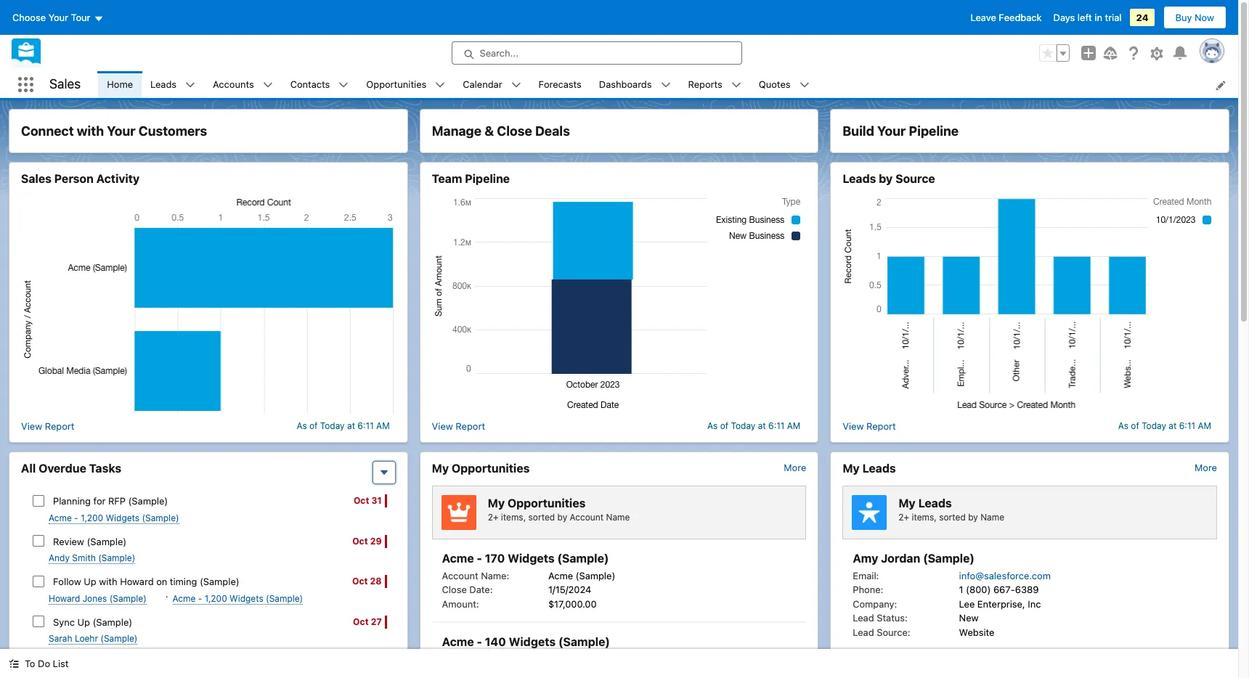 Task type: describe. For each thing, give the bounding box(es) containing it.
connect with your customers
[[21, 124, 207, 139]]

dashboards list item
[[591, 71, 680, 98]]

search... button
[[452, 41, 742, 65]]

your for choose
[[48, 12, 68, 23]]

1 vertical spatial close
[[442, 584, 467, 596]]

opportunities for my opportunities
[[452, 462, 530, 475]]

company:
[[853, 598, 898, 610]]

as of today at 6:​11 am for customers
[[297, 421, 390, 432]]

3 at from the left
[[1169, 421, 1177, 432]]

text default image for dashboards
[[661, 80, 671, 90]]

text default image for calendar
[[511, 80, 521, 90]]

enterprise,
[[978, 598, 1026, 610]]

lead for lead status:
[[853, 613, 875, 624]]

widgets inside the planning for rfp (sample) acme - 1,200 widgets (sample)
[[106, 513, 140, 524]]

of for customers
[[310, 421, 318, 432]]

choose
[[12, 12, 46, 23]]

your for build
[[878, 124, 906, 139]]

31
[[372, 496, 382, 507]]

review
[[53, 536, 84, 548]]

leave feedback
[[971, 12, 1042, 23]]

6:​11 for customers
[[358, 421, 374, 432]]

info@salesforce.com link
[[960, 570, 1051, 582]]

opportunities list item
[[358, 71, 454, 98]]

opportunities link
[[358, 71, 436, 98]]

1 horizontal spatial by
[[879, 172, 893, 185]]

phone:
[[853, 584, 884, 596]]

lead status:
[[853, 613, 908, 624]]

24
[[1137, 12, 1149, 23]]

follow up with howard on timing (sample)
[[53, 576, 240, 588]]

days left in trial
[[1054, 12, 1122, 23]]

leads inside list item
[[150, 78, 177, 90]]

oct for sync up (sample)
[[353, 617, 369, 627]]

my opportunities
[[432, 462, 530, 475]]

do
[[38, 658, 50, 670]]

2+ for your
[[899, 512, 910, 523]]

name inside the my leads 2+ items, sorted by name
[[981, 512, 1005, 523]]

my for my leads 2+ items, sorted by name
[[899, 497, 916, 510]]

as for deals
[[708, 421, 718, 432]]

choose your tour
[[12, 12, 90, 23]]

3 of from the left
[[1132, 421, 1140, 432]]

activity
[[96, 172, 140, 185]]

view for deals
[[432, 420, 453, 432]]

choose your tour button
[[12, 6, 104, 29]]

accounts
[[213, 78, 254, 90]]

- for acme - 1,200 widgets (sample)
[[198, 593, 202, 604]]

amy
[[853, 552, 879, 565]]

reports link
[[680, 71, 732, 98]]

today for customers
[[320, 421, 345, 432]]

3 report from the left
[[867, 420, 897, 432]]

view report for customers
[[21, 420, 74, 432]]

3 today from the left
[[1142, 421, 1167, 432]]

leads inside the my leads 2+ items, sorted by name
[[919, 497, 952, 510]]

buy now
[[1176, 12, 1215, 23]]

text default image for contacts
[[339, 80, 349, 90]]

search...
[[480, 47, 519, 59]]

home link
[[98, 71, 142, 98]]

acme for 1,200
[[173, 593, 196, 604]]

items, for pipeline
[[912, 512, 937, 523]]

(800)
[[967, 584, 991, 596]]

view report for deals
[[432, 420, 485, 432]]

more for build your pipeline
[[1195, 462, 1218, 474]]

lee enterprise, inc
[[960, 598, 1042, 610]]

show more my leads records element
[[1195, 462, 1218, 474]]

my leads 2+ items, sorted by name
[[899, 497, 1005, 523]]

jones
[[83, 593, 107, 604]]

name inside my opportunities 2+ items, sorted by account name
[[606, 512, 630, 523]]

acme - 1,200 widgets (sample)
[[173, 593, 303, 604]]

person
[[54, 172, 94, 185]]

contacts list item
[[282, 71, 358, 98]]

sales for sales person activity
[[21, 172, 52, 185]]

170
[[485, 552, 505, 565]]

widgets for acme - 170 widgets (sample)
[[508, 552, 555, 565]]

oct 28
[[352, 576, 382, 587]]

name:
[[481, 570, 510, 582]]

acme - 140 widgets (sample)
[[442, 636, 610, 649]]

build
[[843, 124, 875, 139]]

1/15/2024
[[549, 584, 592, 596]]

my for my opportunities
[[432, 462, 449, 475]]

1 horizontal spatial close
[[497, 124, 532, 139]]

contacts link
[[282, 71, 339, 98]]

widgets for acme - 1,200 widgets (sample)
[[230, 593, 264, 604]]

view report link for customers
[[21, 420, 74, 434]]

planning for rfp (sample) acme - 1,200 widgets (sample)
[[49, 496, 179, 524]]

oct for review (sample)
[[353, 536, 368, 547]]

text default image for reports
[[732, 80, 742, 90]]

email:
[[853, 570, 880, 582]]

team
[[432, 172, 463, 185]]

my leads link
[[843, 461, 896, 476]]

now
[[1195, 12, 1215, 23]]

report for deals
[[456, 420, 485, 432]]

account inside my opportunities 2+ items, sorted by account name
[[570, 512, 604, 523]]

more link for manage & close deals
[[784, 462, 807, 474]]

overdue
[[39, 462, 86, 475]]

for
[[93, 496, 106, 507]]

acme - 1,200 widgets (sample) link for the howard jones (sample) link
[[173, 593, 303, 605]]

howard jones (sample) link
[[49, 593, 147, 605]]

sorted for pipeline
[[940, 512, 966, 523]]

to do list button
[[0, 650, 77, 679]]

3 as from the left
[[1119, 421, 1129, 432]]

trial
[[1106, 12, 1122, 23]]

all overdue tasks
[[21, 462, 121, 475]]

my opportunities 2+ items, sorted by account name
[[488, 497, 630, 523]]

reports list item
[[680, 71, 751, 98]]

discussion (sample)
[[53, 657, 143, 669]]

up for (sample)
[[77, 617, 90, 628]]

website
[[960, 627, 995, 638]]

sarah loehr (sample) link
[[49, 634, 138, 645]]

oct 27
[[353, 617, 382, 627]]

leads link
[[142, 71, 185, 98]]

am for customers
[[376, 421, 390, 432]]

3 6:​11 from the left
[[1180, 421, 1196, 432]]

customers
[[139, 124, 207, 139]]

3 view from the left
[[843, 420, 864, 432]]

buy now button
[[1164, 6, 1227, 29]]

of for deals
[[721, 421, 729, 432]]

quotes
[[759, 78, 791, 90]]

connect
[[21, 124, 74, 139]]

tasks
[[89, 462, 121, 475]]

$17,000.00
[[549, 598, 597, 610]]

rfp
[[108, 496, 126, 507]]

quotes list item
[[751, 71, 819, 98]]

to do list
[[25, 658, 69, 670]]

sales person activity
[[21, 172, 140, 185]]

source
[[896, 172, 936, 185]]

timing
[[170, 576, 197, 588]]

smith
[[72, 553, 96, 564]]

items, for close
[[501, 512, 526, 523]]

report for customers
[[45, 420, 74, 432]]

buy
[[1176, 12, 1193, 23]]

sarah
[[49, 634, 72, 645]]

deals
[[535, 124, 570, 139]]

oct for planning for rfp (sample)
[[354, 496, 369, 507]]



Task type: vqa. For each thing, say whether or not it's contained in the screenshot.


Task type: locate. For each thing, give the bounding box(es) containing it.
report up my opportunities
[[456, 420, 485, 432]]

1 horizontal spatial view
[[432, 420, 453, 432]]

3 am from the left
[[1199, 421, 1212, 432]]

text default image inside to do list button
[[9, 659, 19, 669]]

view report up my leads link
[[843, 420, 897, 432]]

text default image inside dashboards list item
[[661, 80, 671, 90]]

1 horizontal spatial am
[[788, 421, 801, 432]]

1 6:​11 from the left
[[358, 421, 374, 432]]

1 sorted from the left
[[529, 512, 555, 523]]

1 vertical spatial sales
[[21, 172, 52, 185]]

lead down company:
[[853, 613, 875, 624]]

2 as from the left
[[708, 421, 718, 432]]

0 horizontal spatial close
[[442, 584, 467, 596]]

1 vertical spatial howard
[[49, 593, 80, 604]]

2+ inside my opportunities 2+ items, sorted by account name
[[488, 512, 499, 523]]

text default image inside opportunities list item
[[436, 80, 446, 90]]

acme - 1,200 widgets (sample) link down timing
[[173, 593, 303, 605]]

sorted inside my opportunities 2+ items, sorted by account name
[[529, 512, 555, 523]]

667-
[[994, 584, 1016, 596]]

2 sorted from the left
[[940, 512, 966, 523]]

sync up (sample) sarah loehr (sample)
[[49, 617, 138, 645]]

text default image inside the quotes list item
[[800, 80, 810, 90]]

leave feedback link
[[971, 12, 1042, 23]]

2 lead from the top
[[853, 627, 875, 638]]

by left source
[[879, 172, 893, 185]]

0 horizontal spatial am
[[376, 421, 390, 432]]

0 horizontal spatial more link
[[784, 462, 807, 474]]

1 horizontal spatial items,
[[912, 512, 937, 523]]

acme for 170
[[442, 552, 474, 565]]

dashboards
[[599, 78, 652, 90]]

1 today from the left
[[320, 421, 345, 432]]

calendar
[[463, 78, 503, 90]]

sorted
[[529, 512, 555, 523], [940, 512, 966, 523]]

status:
[[877, 613, 908, 624]]

close
[[497, 124, 532, 139], [442, 584, 467, 596]]

calendar link
[[454, 71, 511, 98]]

close right "&"
[[497, 124, 532, 139]]

4 text default image from the left
[[732, 80, 742, 90]]

up for with
[[84, 576, 96, 588]]

2 of from the left
[[721, 421, 729, 432]]

your inside dropdown button
[[48, 12, 68, 23]]

all
[[21, 462, 36, 475]]

1 2+ from the left
[[488, 512, 499, 523]]

0 horizontal spatial 1,200
[[81, 513, 103, 524]]

view report link for deals
[[432, 420, 485, 434]]

0 horizontal spatial as of today at 6:​11 am
[[297, 421, 390, 432]]

howard
[[120, 576, 154, 588], [49, 593, 80, 604]]

0 vertical spatial sales
[[49, 76, 81, 92]]

text default image left accounts link
[[185, 80, 196, 90]]

2 vertical spatial opportunities
[[508, 497, 586, 510]]

1 of from the left
[[310, 421, 318, 432]]

0 horizontal spatial view
[[21, 420, 42, 432]]

1,200 down follow up with howard on timing (sample) link
[[205, 593, 227, 604]]

1 horizontal spatial your
[[107, 124, 136, 139]]

home
[[107, 78, 133, 90]]

feedback
[[999, 12, 1042, 23]]

0 horizontal spatial your
[[48, 12, 68, 23]]

oct
[[354, 496, 369, 507], [353, 536, 368, 547], [352, 576, 368, 587], [353, 617, 369, 627]]

my leads
[[843, 462, 896, 475]]

leads list item
[[142, 71, 204, 98]]

report
[[45, 420, 74, 432], [456, 420, 485, 432], [867, 420, 897, 432]]

by up acme - 170 widgets (sample)
[[558, 512, 568, 523]]

name up 'info@salesforce.com' link on the right
[[981, 512, 1005, 523]]

name
[[606, 512, 630, 523], [981, 512, 1005, 523]]

text default image inside calendar list item
[[511, 80, 521, 90]]

left
[[1078, 12, 1093, 23]]

oct 31
[[354, 496, 382, 507]]

(sample)
[[128, 496, 168, 507], [142, 513, 179, 524], [87, 536, 127, 548], [558, 552, 609, 565], [924, 552, 975, 565], [98, 553, 135, 564], [576, 570, 616, 582], [200, 576, 240, 588], [110, 593, 147, 604], [266, 593, 303, 604], [93, 617, 132, 628], [101, 634, 138, 645], [559, 636, 610, 649], [103, 657, 143, 669]]

2 horizontal spatial as
[[1119, 421, 1129, 432]]

planning for rfp (sample) link
[[53, 496, 168, 507]]

0 vertical spatial howard
[[120, 576, 154, 588]]

0 vertical spatial opportunities
[[367, 78, 427, 90]]

your down home 'link'
[[107, 124, 136, 139]]

2 view report from the left
[[432, 420, 485, 432]]

acme up 1/15/2024
[[549, 570, 573, 582]]

my for my leads
[[843, 462, 860, 475]]

0 horizontal spatial view report link
[[21, 420, 74, 434]]

2 more link from the left
[[1195, 462, 1218, 474]]

with right connect
[[77, 124, 104, 139]]

as for customers
[[297, 421, 307, 432]]

text default image inside reports list item
[[732, 80, 742, 90]]

3 view report from the left
[[843, 420, 897, 432]]

0 horizontal spatial view report
[[21, 420, 74, 432]]

leave
[[971, 12, 997, 23]]

widgets for acme - 140 widgets (sample)
[[509, 636, 556, 649]]

0 vertical spatial acme - 1,200 widgets (sample) link
[[49, 513, 179, 524]]

27
[[371, 617, 382, 627]]

acme inside the planning for rfp (sample) acme - 1,200 widgets (sample)
[[49, 513, 72, 524]]

accounts list item
[[204, 71, 282, 98]]

view for customers
[[21, 420, 42, 432]]

close up amount:
[[442, 584, 467, 596]]

acme left 140 at the left bottom of the page
[[442, 636, 474, 649]]

0 vertical spatial account
[[570, 512, 604, 523]]

items,
[[501, 512, 526, 523], [912, 512, 937, 523]]

3 view report link from the left
[[843, 420, 897, 434]]

days
[[1054, 12, 1076, 23]]

items, inside my opportunities 2+ items, sorted by account name
[[501, 512, 526, 523]]

2 horizontal spatial today
[[1142, 421, 1167, 432]]

opportunities
[[367, 78, 427, 90], [452, 462, 530, 475], [508, 497, 586, 510]]

my inside my opportunities link
[[432, 462, 449, 475]]

acme - 1,200 widgets (sample) link for planning for rfp (sample) link
[[49, 513, 179, 524]]

view report up my opportunities
[[432, 420, 485, 432]]

with up howard jones (sample)
[[99, 576, 117, 588]]

text default image for accounts
[[263, 80, 273, 90]]

at for customers
[[347, 421, 355, 432]]

sync
[[53, 617, 75, 628]]

account
[[570, 512, 604, 523], [442, 570, 479, 582]]

text default image for opportunities
[[436, 80, 446, 90]]

1 vertical spatial 1,200
[[205, 593, 227, 604]]

2 more from the left
[[1195, 462, 1218, 474]]

1 horizontal spatial 6:​11
[[769, 421, 785, 432]]

sorted for close
[[529, 512, 555, 523]]

text default image right accounts
[[263, 80, 273, 90]]

1 horizontal spatial account
[[570, 512, 604, 523]]

opportunities for my opportunities 2+ items, sorted by account name
[[508, 497, 586, 510]]

list containing home
[[98, 71, 1239, 98]]

list
[[98, 71, 1239, 98]]

acme for 140
[[442, 636, 474, 649]]

lead
[[853, 613, 875, 624], [853, 627, 875, 638]]

0 vertical spatial with
[[77, 124, 104, 139]]

140
[[485, 636, 506, 649]]

items, inside the my leads 2+ items, sorted by name
[[912, 512, 937, 523]]

1 vertical spatial with
[[99, 576, 117, 588]]

opportunities inside list item
[[367, 78, 427, 90]]

2+ up "170"
[[488, 512, 499, 523]]

1 horizontal spatial view report link
[[432, 420, 485, 434]]

3 text default image from the left
[[661, 80, 671, 90]]

1 view from the left
[[21, 420, 42, 432]]

2 view from the left
[[432, 420, 453, 432]]

1 horizontal spatial today
[[731, 421, 756, 432]]

pipeline
[[909, 124, 959, 139], [465, 172, 510, 185]]

1 vertical spatial opportunities
[[452, 462, 530, 475]]

text default image
[[339, 80, 349, 90], [436, 80, 446, 90], [511, 80, 521, 90], [9, 659, 19, 669]]

text default image right calendar
[[511, 80, 521, 90]]

as of today at 6:​11 am for deals
[[708, 421, 801, 432]]

forecasts link
[[530, 71, 591, 98]]

view report link up my opportunities
[[432, 420, 485, 434]]

andy smith (sample) link
[[49, 553, 135, 565]]

- inside the planning for rfp (sample) acme - 1,200 widgets (sample)
[[74, 513, 78, 524]]

1 report from the left
[[45, 420, 74, 432]]

1 more link from the left
[[784, 462, 807, 474]]

view report link up overdue
[[21, 420, 74, 434]]

0 horizontal spatial account
[[442, 570, 479, 582]]

1 more from the left
[[784, 462, 807, 474]]

lee
[[960, 598, 975, 610]]

oct left 31
[[354, 496, 369, 507]]

sorted up acme - 170 widgets (sample)
[[529, 512, 555, 523]]

2 items, from the left
[[912, 512, 937, 523]]

1 at from the left
[[347, 421, 355, 432]]

2 horizontal spatial report
[[867, 420, 897, 432]]

0 horizontal spatial of
[[310, 421, 318, 432]]

- for acme - 170 widgets (sample)
[[477, 552, 482, 565]]

text default image right reports on the right top of page
[[732, 80, 742, 90]]

3 as of today at 6:​11 am from the left
[[1119, 421, 1212, 432]]

1 as from the left
[[297, 421, 307, 432]]

oct left the 27
[[353, 617, 369, 627]]

view report up overdue
[[21, 420, 74, 432]]

acme up account name:
[[442, 552, 474, 565]]

6:​11 for deals
[[769, 421, 785, 432]]

2+ up jordan
[[899, 512, 910, 523]]

sorted up amy jordan (sample)
[[940, 512, 966, 523]]

text default image left calendar link on the top
[[436, 80, 446, 90]]

0 horizontal spatial name
[[606, 512, 630, 523]]

0 horizontal spatial pipeline
[[465, 172, 510, 185]]

- down follow up with howard on timing (sample) link
[[198, 593, 202, 604]]

0 vertical spatial 1,200
[[81, 513, 103, 524]]

1 horizontal spatial howard
[[120, 576, 154, 588]]

lead source:
[[853, 627, 911, 638]]

oct left 29
[[353, 536, 368, 547]]

at for deals
[[758, 421, 766, 432]]

loehr
[[75, 634, 98, 645]]

0 horizontal spatial howard
[[49, 593, 80, 604]]

howard jones (sample)
[[49, 593, 147, 604]]

oct for follow up with howard on timing (sample)
[[352, 576, 368, 587]]

view report
[[21, 420, 74, 432], [432, 420, 485, 432], [843, 420, 897, 432]]

text default image for quotes
[[800, 80, 810, 90]]

5 text default image from the left
[[800, 80, 810, 90]]

leads
[[150, 78, 177, 90], [843, 172, 877, 185], [863, 462, 896, 475], [919, 497, 952, 510]]

2+ inside the my leads 2+ items, sorted by name
[[899, 512, 910, 523]]

1 vertical spatial account
[[442, 570, 479, 582]]

1 horizontal spatial as
[[708, 421, 718, 432]]

1 as of today at 6:​11 am from the left
[[297, 421, 390, 432]]

1 horizontal spatial pipeline
[[909, 124, 959, 139]]

follow
[[53, 576, 81, 588]]

on
[[156, 576, 167, 588]]

1 horizontal spatial at
[[758, 421, 766, 432]]

oct left 28
[[352, 576, 368, 587]]

account up acme (sample)
[[570, 512, 604, 523]]

pipeline up source
[[909, 124, 959, 139]]

sales left person at the top left
[[21, 172, 52, 185]]

amount:
[[442, 598, 479, 610]]

my inside the my leads 2+ items, sorted by name
[[899, 497, 916, 510]]

more for manage & close deals
[[784, 462, 807, 474]]

2 horizontal spatial am
[[1199, 421, 1212, 432]]

1 horizontal spatial of
[[721, 421, 729, 432]]

quotes link
[[751, 71, 800, 98]]

1 lead from the top
[[853, 613, 875, 624]]

view up the all
[[21, 420, 42, 432]]

text default image inside accounts list item
[[263, 80, 273, 90]]

1 items, from the left
[[501, 512, 526, 523]]

1 horizontal spatial more link
[[1195, 462, 1218, 474]]

1 vertical spatial up
[[77, 617, 90, 628]]

sales up connect
[[49, 76, 81, 92]]

0 vertical spatial up
[[84, 576, 96, 588]]

view up my opportunities
[[432, 420, 453, 432]]

text default image right the contacts
[[339, 80, 349, 90]]

view up my leads in the right bottom of the page
[[843, 420, 864, 432]]

jordan
[[882, 552, 921, 565]]

view report link up my leads link
[[843, 420, 897, 434]]

my inside my opportunities 2+ items, sorted by account name
[[488, 497, 505, 510]]

- for acme - 140 widgets (sample)
[[477, 636, 482, 649]]

1 view report link from the left
[[21, 420, 74, 434]]

sales for sales
[[49, 76, 81, 92]]

1 view report from the left
[[21, 420, 74, 432]]

0 horizontal spatial at
[[347, 421, 355, 432]]

lead for lead source:
[[853, 627, 875, 638]]

by
[[879, 172, 893, 185], [558, 512, 568, 523], [969, 512, 979, 523]]

am for deals
[[788, 421, 801, 432]]

text default image
[[185, 80, 196, 90], [263, 80, 273, 90], [661, 80, 671, 90], [732, 80, 742, 90], [800, 80, 810, 90]]

1 vertical spatial acme - 1,200 widgets (sample) link
[[173, 593, 303, 605]]

report up my leads link
[[867, 420, 897, 432]]

show more my opportunities records element
[[784, 462, 807, 474]]

0 horizontal spatial today
[[320, 421, 345, 432]]

- left "170"
[[477, 552, 482, 565]]

1 horizontal spatial as of today at 6:​11 am
[[708, 421, 801, 432]]

review (sample) andy smith (sample)
[[49, 536, 135, 564]]

1 text default image from the left
[[185, 80, 196, 90]]

acme down planning
[[49, 513, 72, 524]]

up up loehr
[[77, 617, 90, 628]]

my opportunities link
[[432, 461, 530, 476]]

forecasts
[[539, 78, 582, 90]]

text default image inside contacts list item
[[339, 80, 349, 90]]

today for deals
[[731, 421, 756, 432]]

pipeline right team
[[465, 172, 510, 185]]

1 horizontal spatial report
[[456, 420, 485, 432]]

text default image right quotes
[[800, 80, 810, 90]]

text default image inside leads list item
[[185, 80, 196, 90]]

follow up with howard on timing (sample) link
[[53, 576, 240, 588]]

sorted inside the my leads 2+ items, sorted by name
[[940, 512, 966, 523]]

1 vertical spatial pipeline
[[465, 172, 510, 185]]

- down planning
[[74, 513, 78, 524]]

2 text default image from the left
[[263, 80, 273, 90]]

items, up amy jordan (sample)
[[912, 512, 937, 523]]

1 horizontal spatial 1,200
[[205, 593, 227, 604]]

by for build your pipeline
[[969, 512, 979, 523]]

amy jordan (sample)
[[853, 552, 975, 565]]

group
[[1040, 44, 1070, 62]]

2 horizontal spatial view report
[[843, 420, 897, 432]]

discussion (sample) link
[[21, 655, 396, 679], [53, 657, 143, 669]]

2 name from the left
[[981, 512, 1005, 523]]

up up jones
[[84, 576, 96, 588]]

0 horizontal spatial 6:​11
[[358, 421, 374, 432]]

dashboards link
[[591, 71, 661, 98]]

discussion
[[53, 657, 101, 669]]

2 horizontal spatial of
[[1132, 421, 1140, 432]]

contacts
[[290, 78, 330, 90]]

0 vertical spatial lead
[[853, 613, 875, 624]]

1 horizontal spatial sorted
[[940, 512, 966, 523]]

1 horizontal spatial view report
[[432, 420, 485, 432]]

2 horizontal spatial your
[[878, 124, 906, 139]]

2 horizontal spatial at
[[1169, 421, 1177, 432]]

0 horizontal spatial as
[[297, 421, 307, 432]]

1,200 inside the planning for rfp (sample) acme - 1,200 widgets (sample)
[[81, 513, 103, 524]]

lead down lead status:
[[853, 627, 875, 638]]

1 am from the left
[[376, 421, 390, 432]]

2 horizontal spatial view report link
[[843, 420, 897, 434]]

0 horizontal spatial items,
[[501, 512, 526, 523]]

1 horizontal spatial name
[[981, 512, 1005, 523]]

widgets inside "link"
[[230, 593, 264, 604]]

close date:
[[442, 584, 493, 596]]

28
[[370, 576, 382, 587]]

view report link
[[21, 420, 74, 434], [432, 420, 485, 434], [843, 420, 897, 434]]

build your pipeline
[[843, 124, 959, 139]]

report up overdue
[[45, 420, 74, 432]]

your right build
[[878, 124, 906, 139]]

2 view report link from the left
[[432, 420, 485, 434]]

andy
[[49, 553, 70, 564]]

of
[[310, 421, 318, 432], [721, 421, 729, 432], [1132, 421, 1140, 432]]

review (sample) link
[[53, 536, 127, 548]]

by inside the my leads 2+ items, sorted by name
[[969, 512, 979, 523]]

2 horizontal spatial by
[[969, 512, 979, 523]]

my for my opportunities 2+ items, sorted by account name
[[488, 497, 505, 510]]

2 2+ from the left
[[899, 512, 910, 523]]

inc
[[1028, 598, 1042, 610]]

acme (sample)
[[549, 570, 616, 582]]

2+ for &
[[488, 512, 499, 523]]

1 horizontal spatial 2+
[[899, 512, 910, 523]]

2 horizontal spatial 6:​11
[[1180, 421, 1196, 432]]

2 6:​11 from the left
[[769, 421, 785, 432]]

1 horizontal spatial more
[[1195, 462, 1218, 474]]

sync up (sample) link
[[53, 617, 132, 628]]

2 as of today at 6:​11 am from the left
[[708, 421, 801, 432]]

acme down timing
[[173, 593, 196, 604]]

up inside sync up (sample) sarah loehr (sample)
[[77, 617, 90, 628]]

to
[[25, 658, 35, 670]]

2 horizontal spatial view
[[843, 420, 864, 432]]

2 at from the left
[[758, 421, 766, 432]]

tour
[[71, 12, 90, 23]]

0 vertical spatial close
[[497, 124, 532, 139]]

more link for build your pipeline
[[1195, 462, 1218, 474]]

acme
[[49, 513, 72, 524], [442, 552, 474, 565], [549, 570, 573, 582], [173, 593, 196, 604], [442, 636, 474, 649]]

2 am from the left
[[788, 421, 801, 432]]

howard down follow
[[49, 593, 80, 604]]

0 horizontal spatial by
[[558, 512, 568, 523]]

0 horizontal spatial 2+
[[488, 512, 499, 523]]

account up close date:
[[442, 570, 479, 582]]

acme - 1,200 widgets (sample) link down 'rfp'
[[49, 513, 179, 524]]

2 horizontal spatial as of today at 6:​11 am
[[1119, 421, 1212, 432]]

text default image left the to
[[9, 659, 19, 669]]

by up the info@salesforce.com
[[969, 512, 979, 523]]

acme - 140 widgets (sample) link
[[442, 634, 797, 679]]

your left tour
[[48, 12, 68, 23]]

acme - 170 widgets (sample)
[[442, 552, 609, 565]]

1,200 down for
[[81, 513, 103, 524]]

0 vertical spatial pipeline
[[909, 124, 959, 139]]

my inside my leads link
[[843, 462, 860, 475]]

2 report from the left
[[456, 420, 485, 432]]

0 horizontal spatial sorted
[[529, 512, 555, 523]]

by inside my opportunities 2+ items, sorted by account name
[[558, 512, 568, 523]]

text default image for leads
[[185, 80, 196, 90]]

view
[[21, 420, 42, 432], [432, 420, 453, 432], [843, 420, 864, 432]]

calendar list item
[[454, 71, 530, 98]]

&
[[485, 124, 494, 139]]

1 name from the left
[[606, 512, 630, 523]]

source:
[[877, 627, 911, 638]]

- left 140 at the left bottom of the page
[[477, 636, 482, 649]]

items, up acme - 170 widgets (sample)
[[501, 512, 526, 523]]

0 horizontal spatial more
[[784, 462, 807, 474]]

1 vertical spatial lead
[[853, 627, 875, 638]]

29
[[370, 536, 382, 547]]

0 horizontal spatial report
[[45, 420, 74, 432]]

howard left on
[[120, 576, 154, 588]]

text default image left reports link
[[661, 80, 671, 90]]

by for manage & close deals
[[558, 512, 568, 523]]

name up acme (sample)
[[606, 512, 630, 523]]

2 today from the left
[[731, 421, 756, 432]]

opportunities inside my opportunities 2+ items, sorted by account name
[[508, 497, 586, 510]]

your
[[48, 12, 68, 23], [107, 124, 136, 139], [878, 124, 906, 139]]



